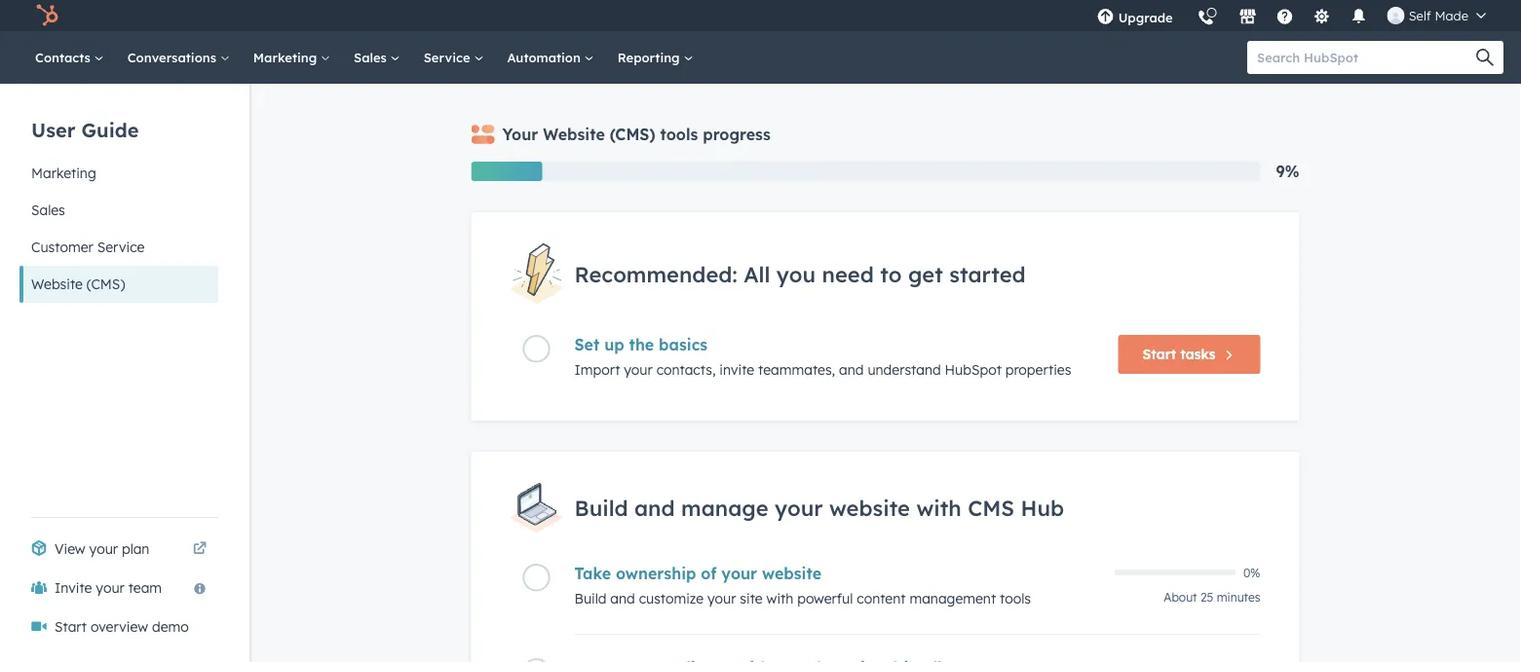Task type: describe. For each thing, give the bounding box(es) containing it.
sales inside sales link
[[354, 49, 391, 65]]

0 horizontal spatial tools
[[661, 125, 698, 144]]

customize
[[639, 591, 704, 608]]

site
[[740, 591, 763, 608]]

and inside set up the basics import your contacts, invite teammates, and understand hubspot properties
[[839, 362, 864, 379]]

notifications button
[[1343, 0, 1376, 31]]

help button
[[1269, 0, 1302, 31]]

marketing inside button
[[31, 165, 96, 182]]

9%
[[1277, 162, 1300, 181]]

sales button
[[19, 192, 218, 229]]

cms
[[968, 495, 1015, 522]]

view your plan link
[[19, 530, 218, 569]]

your down of
[[708, 591, 737, 608]]

you
[[777, 261, 816, 287]]

menu containing self made
[[1086, 0, 1499, 39]]

1 vertical spatial and
[[635, 495, 675, 522]]

your inside button
[[96, 580, 125, 597]]

build and manage your website with cms hub
[[575, 495, 1065, 522]]

made
[[1436, 7, 1469, 23]]

service inside button
[[97, 239, 145, 256]]

ownership
[[616, 564, 697, 584]]

conversations
[[127, 49, 220, 65]]

notifications image
[[1351, 9, 1369, 26]]

take
[[575, 564, 611, 584]]

take ownership of your website build and customize your site with powerful content management tools
[[575, 564, 1032, 608]]

customer service
[[31, 239, 145, 256]]

user guide views element
[[19, 84, 218, 303]]

invite
[[720, 362, 755, 379]]

website (cms)
[[31, 276, 125, 293]]

website (cms) button
[[19, 266, 218, 303]]

sales inside sales button
[[31, 202, 65, 219]]

and inside take ownership of your website build and customize your site with powerful content management tools
[[611, 591, 635, 608]]

website for of
[[762, 564, 822, 584]]

marketing link
[[242, 31, 342, 84]]

guide
[[81, 117, 139, 142]]

invite your team button
[[19, 569, 218, 608]]

set up the basics button
[[575, 336, 1103, 355]]

hub
[[1021, 495, 1065, 522]]

set
[[575, 336, 600, 355]]

0%
[[1244, 566, 1261, 581]]

view
[[55, 541, 85, 558]]

help image
[[1277, 9, 1294, 26]]

invite
[[55, 580, 92, 597]]

get
[[909, 261, 944, 287]]

website inside button
[[31, 276, 83, 293]]

marketing button
[[19, 155, 218, 192]]

about
[[1164, 591, 1198, 605]]

plan
[[122, 541, 150, 558]]

automation link
[[496, 31, 606, 84]]

powerful
[[798, 591, 853, 608]]

your website (cms) tools progress progress bar
[[471, 162, 542, 181]]

settings link
[[1302, 0, 1343, 31]]

2 link opens in a new window image from the top
[[193, 543, 207, 557]]

search image
[[1477, 49, 1495, 66]]

view your plan
[[55, 541, 150, 558]]

basics
[[659, 336, 708, 355]]

customer
[[31, 239, 93, 256]]

progress
[[703, 125, 771, 144]]

start overview demo link
[[19, 608, 218, 647]]

calling icon button
[[1190, 2, 1223, 31]]

settings image
[[1314, 9, 1332, 26]]

started
[[950, 261, 1026, 287]]

to
[[881, 261, 902, 287]]

manage
[[682, 495, 769, 522]]

0 vertical spatial service
[[424, 49, 474, 65]]

start tasks button
[[1119, 336, 1261, 375]]

self
[[1410, 7, 1432, 23]]

marketplaces button
[[1228, 0, 1269, 31]]

conversations link
[[116, 31, 242, 84]]

team
[[128, 580, 162, 597]]



Task type: vqa. For each thing, say whether or not it's contained in the screenshot.
bottommost (Cms)
yes



Task type: locate. For each thing, give the bounding box(es) containing it.
take ownership of your website button
[[575, 564, 1103, 584]]

tools left progress
[[661, 125, 698, 144]]

your
[[624, 362, 653, 379], [775, 495, 823, 522], [89, 541, 118, 558], [722, 564, 758, 584], [96, 580, 125, 597], [708, 591, 737, 608]]

up
[[605, 336, 625, 355]]

start tasks
[[1143, 346, 1216, 363]]

about 25 minutes
[[1164, 591, 1261, 605]]

import
[[575, 362, 620, 379]]

your inside set up the basics import your contacts, invite teammates, and understand hubspot properties
[[624, 362, 653, 379]]

1 vertical spatial (cms)
[[87, 276, 125, 293]]

with
[[917, 495, 962, 522], [767, 591, 794, 608]]

website up powerful
[[762, 564, 822, 584]]

1 link opens in a new window image from the top
[[193, 538, 207, 562]]

service link
[[412, 31, 496, 84]]

marketplaces image
[[1240, 9, 1257, 26]]

service right sales link
[[424, 49, 474, 65]]

0 vertical spatial build
[[575, 495, 628, 522]]

and
[[839, 362, 864, 379], [635, 495, 675, 522], [611, 591, 635, 608]]

set up the basics import your contacts, invite teammates, and understand hubspot properties
[[575, 336, 1072, 379]]

0 horizontal spatial website
[[31, 276, 83, 293]]

0 vertical spatial website
[[830, 495, 911, 522]]

recommended: all you need to get started
[[575, 261, 1026, 287]]

1 horizontal spatial tools
[[1000, 591, 1032, 608]]

of
[[701, 564, 717, 584]]

understand
[[868, 362, 941, 379]]

sales link
[[342, 31, 412, 84]]

website up the take ownership of your website button
[[830, 495, 911, 522]]

tools right management
[[1000, 591, 1032, 608]]

marketing
[[253, 49, 321, 65], [31, 165, 96, 182]]

1 vertical spatial start
[[55, 619, 87, 636]]

start
[[1143, 346, 1177, 363], [55, 619, 87, 636]]

(cms) down reporting
[[610, 125, 656, 144]]

1 horizontal spatial marketing
[[253, 49, 321, 65]]

with inside take ownership of your website build and customize your site with powerful content management tools
[[767, 591, 794, 608]]

and up ownership
[[635, 495, 675, 522]]

hubspot
[[945, 362, 1002, 379]]

0 horizontal spatial service
[[97, 239, 145, 256]]

ruby anderson image
[[1388, 7, 1406, 24]]

tools
[[661, 125, 698, 144], [1000, 591, 1032, 608]]

1 horizontal spatial (cms)
[[610, 125, 656, 144]]

sales
[[354, 49, 391, 65], [31, 202, 65, 219]]

0 vertical spatial and
[[839, 362, 864, 379]]

1 vertical spatial service
[[97, 239, 145, 256]]

0 vertical spatial with
[[917, 495, 962, 522]]

build inside take ownership of your website build and customize your site with powerful content management tools
[[575, 591, 607, 608]]

0 horizontal spatial (cms)
[[87, 276, 125, 293]]

contacts link
[[23, 31, 116, 84]]

upgrade
[[1119, 9, 1174, 25]]

1 build from the top
[[575, 495, 628, 522]]

automation
[[507, 49, 585, 65]]

2 vertical spatial and
[[611, 591, 635, 608]]

start for start tasks
[[1143, 346, 1177, 363]]

need
[[822, 261, 874, 287]]

1 horizontal spatial website
[[830, 495, 911, 522]]

user guide
[[31, 117, 139, 142]]

1 vertical spatial tools
[[1000, 591, 1032, 608]]

upgrade image
[[1097, 9, 1115, 26]]

your left plan
[[89, 541, 118, 558]]

Search HubSpot search field
[[1248, 41, 1487, 74]]

sales right marketing link at the top
[[354, 49, 391, 65]]

hubspot link
[[23, 4, 73, 27]]

reporting link
[[606, 31, 705, 84]]

website for manage
[[830, 495, 911, 522]]

1 vertical spatial website
[[762, 564, 822, 584]]

user
[[31, 117, 75, 142]]

0 horizontal spatial sales
[[31, 202, 65, 219]]

and down take
[[611, 591, 635, 608]]

your left team
[[96, 580, 125, 597]]

all
[[744, 261, 771, 287]]

1 horizontal spatial start
[[1143, 346, 1177, 363]]

1 horizontal spatial website
[[543, 125, 605, 144]]

(cms)
[[610, 125, 656, 144], [87, 276, 125, 293]]

build up take
[[575, 495, 628, 522]]

1 horizontal spatial with
[[917, 495, 962, 522]]

start overview demo
[[55, 619, 189, 636]]

tasks
[[1181, 346, 1216, 363]]

recommended:
[[575, 261, 738, 287]]

0 horizontal spatial marketing
[[31, 165, 96, 182]]

your down the 'the'
[[624, 362, 653, 379]]

1 vertical spatial website
[[31, 276, 83, 293]]

hubspot image
[[35, 4, 58, 27]]

with right site
[[767, 591, 794, 608]]

1 vertical spatial sales
[[31, 202, 65, 219]]

service down sales button
[[97, 239, 145, 256]]

1 horizontal spatial sales
[[354, 49, 391, 65]]

1 horizontal spatial service
[[424, 49, 474, 65]]

start inside button
[[1143, 346, 1177, 363]]

your right the manage
[[775, 495, 823, 522]]

website right your
[[543, 125, 605, 144]]

self made button
[[1376, 0, 1499, 31]]

(cms) inside button
[[87, 276, 125, 293]]

0 vertical spatial marketing
[[253, 49, 321, 65]]

0 vertical spatial website
[[543, 125, 605, 144]]

0 vertical spatial start
[[1143, 346, 1177, 363]]

the
[[629, 336, 654, 355]]

overview
[[91, 619, 148, 636]]

build
[[575, 495, 628, 522], [575, 591, 607, 608]]

2 build from the top
[[575, 591, 607, 608]]

0 horizontal spatial with
[[767, 591, 794, 608]]

your website (cms) tools progress
[[503, 125, 771, 144]]

search button
[[1467, 41, 1504, 74]]

properties
[[1006, 362, 1072, 379]]

0 vertical spatial (cms)
[[610, 125, 656, 144]]

contacts,
[[657, 362, 716, 379]]

0 horizontal spatial start
[[55, 619, 87, 636]]

customer service button
[[19, 229, 218, 266]]

and down set up the basics button
[[839, 362, 864, 379]]

menu
[[1086, 0, 1499, 39]]

0 vertical spatial sales
[[354, 49, 391, 65]]

self made
[[1410, 7, 1469, 23]]

reporting
[[618, 49, 684, 65]]

content
[[857, 591, 906, 608]]

calling icon image
[[1198, 10, 1216, 27]]

minutes
[[1217, 591, 1261, 605]]

0 horizontal spatial website
[[762, 564, 822, 584]]

25
[[1201, 591, 1214, 605]]

tools inside take ownership of your website build and customize your site with powerful content management tools
[[1000, 591, 1032, 608]]

your
[[503, 125, 538, 144]]

teammates,
[[759, 362, 836, 379]]

link opens in a new window image
[[193, 538, 207, 562], [193, 543, 207, 557]]

1 vertical spatial with
[[767, 591, 794, 608]]

marketing left sales link
[[253, 49, 321, 65]]

invite your team
[[55, 580, 162, 597]]

website inside take ownership of your website build and customize your site with powerful content management tools
[[762, 564, 822, 584]]

build down take
[[575, 591, 607, 608]]

marketing down user
[[31, 165, 96, 182]]

1 vertical spatial build
[[575, 591, 607, 608]]

service
[[424, 49, 474, 65], [97, 239, 145, 256]]

sales up customer
[[31, 202, 65, 219]]

website
[[830, 495, 911, 522], [762, 564, 822, 584]]

contacts
[[35, 49, 94, 65]]

(cms) down customer service button
[[87, 276, 125, 293]]

1 vertical spatial marketing
[[31, 165, 96, 182]]

your up site
[[722, 564, 758, 584]]

demo
[[152, 619, 189, 636]]

website down customer
[[31, 276, 83, 293]]

start for start overview demo
[[55, 619, 87, 636]]

website
[[543, 125, 605, 144], [31, 276, 83, 293]]

start left the 'tasks'
[[1143, 346, 1177, 363]]

with left cms
[[917, 495, 962, 522]]

0 vertical spatial tools
[[661, 125, 698, 144]]

management
[[910, 591, 997, 608]]

start down the invite
[[55, 619, 87, 636]]



